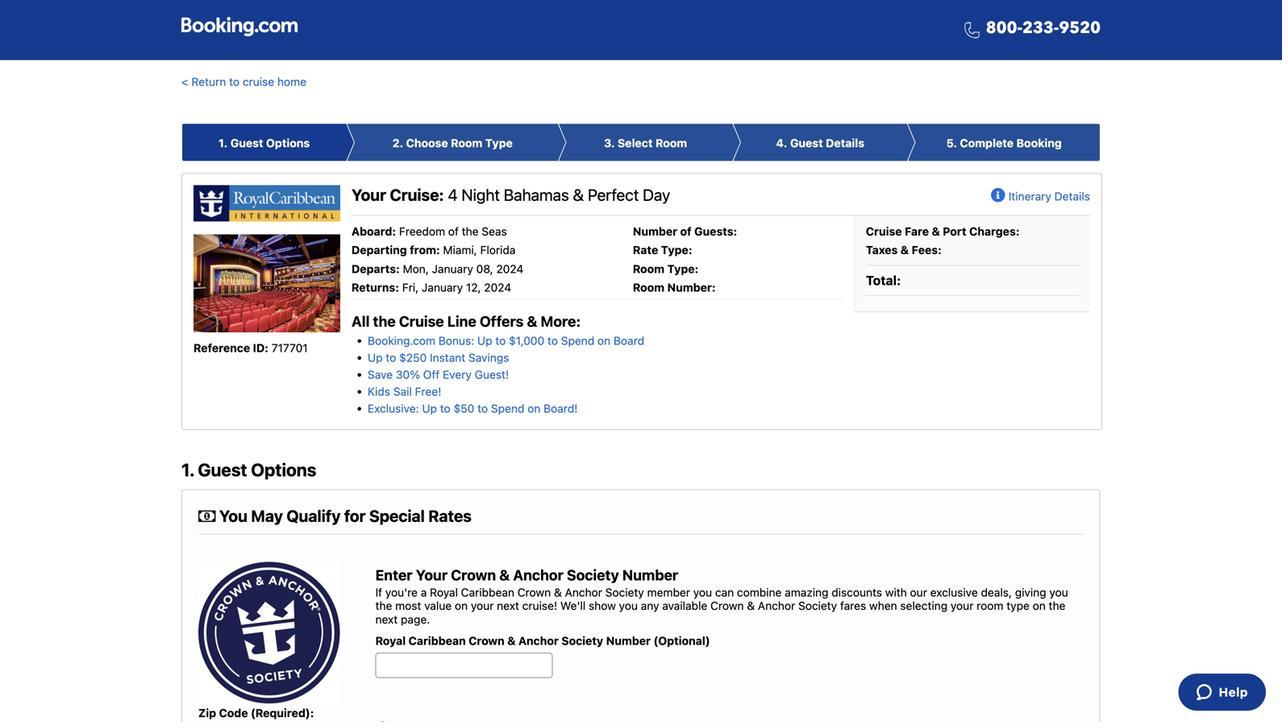 Task type: describe. For each thing, give the bounding box(es) containing it.
to left cruise at top left
[[229, 75, 240, 88]]

800-233-9520
[[987, 17, 1101, 39]]

returns:
[[352, 281, 399, 294]]

night
[[462, 185, 500, 204]]

qualify
[[287, 506, 341, 525]]

0 vertical spatial type:
[[661, 243, 693, 257]]

discounts
[[832, 586, 883, 599]]

0 vertical spatial up
[[478, 334, 493, 347]]

all the cruise line offers & more: booking.com bonus: up to $1,000 to spend on board up to $250 instant savings save 30% off every guest! kids sail free! exclusive: up to $50 to spend on board!
[[352, 313, 645, 415]]

guest for guest details
[[791, 136, 823, 150]]

if you're a royal caribbean crown & anchor society
[[376, 586, 645, 599]]

show
[[589, 599, 616, 612]]

cruise:
[[390, 185, 444, 204]]

booking
[[1017, 136, 1062, 150]]

most
[[396, 599, 421, 612]]

$50
[[454, 402, 475, 415]]

florida
[[481, 243, 516, 257]]

aboard: freedom of the seas departing from: miami, florida departs: mon, january 08, 2024 returns: fri, january 12, 2024
[[352, 225, 524, 294]]

2 horizontal spatial you
[[1050, 586, 1069, 599]]

1 vertical spatial january
[[422, 281, 463, 294]]

1 vertical spatial 2024
[[484, 281, 512, 294]]

return
[[192, 75, 226, 88]]

royal caribbean crown & anchor society number (optional)
[[376, 634, 711, 648]]

anchor down cruise!
[[519, 634, 559, 648]]

crown & anchor society
[[711, 599, 838, 612]]

number for number
[[623, 566, 679, 584]]

perfect
[[588, 185, 639, 204]]

12,
[[466, 281, 481, 294]]

0 vertical spatial 2024
[[497, 262, 524, 275]]

departing
[[352, 243, 407, 257]]

0 vertical spatial options
[[266, 136, 310, 150]]

special
[[369, 506, 425, 525]]

& inside the all the cruise line offers & more: booking.com bonus: up to $1,000 to spend on board up to $250 instant savings save 30% off every guest! kids sail free! exclusive: up to $50 to spend on board!
[[527, 313, 538, 330]]

number inside number of guests: rate type: room type: room number:
[[633, 225, 678, 238]]

the inside the all the cruise line offers & more: booking.com bonus: up to $1,000 to spend on board up to $250 instant savings save 30% off every guest! kids sail free! exclusive: up to $50 to spend on board!
[[373, 313, 396, 330]]

room
[[977, 599, 1004, 612]]

to down the more:
[[548, 334, 558, 347]]

can
[[716, 586, 734, 599]]

1 vertical spatial up
[[368, 351, 383, 364]]

number:
[[668, 281, 716, 294]]

1 horizontal spatial spend
[[561, 334, 595, 347]]

you may qualify for special rates
[[216, 506, 472, 525]]

group inside 1. guest options main content
[[198, 706, 1084, 714]]

1. guest options main content
[[173, 112, 1109, 722]]

<
[[182, 75, 189, 88]]

to down booking.com
[[386, 351, 396, 364]]

the inside aboard: freedom of the seas departing from: miami, florida departs: mon, january 08, 2024 returns: fri, january 12, 2024
[[462, 225, 479, 238]]

4
[[448, 185, 458, 204]]

combine
[[737, 586, 782, 599]]

freedom
[[399, 225, 445, 238]]

to down offers
[[496, 334, 506, 347]]

2. choose room type
[[393, 136, 513, 150]]

0 vertical spatial 1. guest options
[[219, 136, 310, 150]]

next inside fares when selecting your room type on the next page.
[[376, 613, 398, 626]]

itinerary
[[1009, 190, 1052, 203]]

cruise!
[[523, 599, 558, 612]]

booking.com home image
[[182, 16, 298, 38]]

anchor up we'll
[[565, 586, 603, 599]]

anchor down combine
[[758, 599, 796, 612]]

to left $50
[[440, 402, 451, 415]]

seas
[[482, 225, 507, 238]]

cruise fare & port charges: taxes & fees:
[[866, 225, 1020, 257]]

board
[[614, 334, 645, 347]]

booking.com bonus: up to $1,000 to spend on board link
[[368, 334, 645, 347]]

for
[[344, 506, 366, 525]]

your cruise: 4 night bahamas & perfect day
[[352, 185, 671, 204]]

from:
[[410, 243, 440, 257]]

choose
[[406, 136, 448, 150]]

your inside fares when selecting your room type on the next page.
[[951, 599, 974, 612]]

info circle image
[[377, 718, 395, 722]]

of inside number of guests: rate type: room type: room number:
[[681, 225, 692, 238]]

5.
[[947, 136, 958, 150]]

money image
[[198, 508, 216, 524]]

bonus:
[[439, 334, 475, 347]]

0 vertical spatial january
[[432, 262, 473, 275]]

member you can combine amazing discounts with our exclusive deals, giving you the most value on your next cruise! we'll show you any available
[[376, 586, 1069, 612]]

instant
[[430, 351, 466, 364]]

none text field inside 1. guest options main content
[[376, 653, 553, 678]]

board!
[[544, 402, 578, 415]]

< return to cruise home link
[[182, 75, 307, 88]]

anchor up cruise!
[[513, 566, 564, 584]]

0 horizontal spatial your
[[352, 185, 386, 204]]

id:
[[253, 341, 269, 354]]

complete
[[961, 136, 1014, 150]]

itinerary details link
[[991, 185, 1091, 208]]

when
[[870, 599, 898, 612]]

we'll
[[561, 599, 586, 612]]

kids sail free! link
[[368, 385, 442, 398]]

& left perfect
[[573, 185, 584, 204]]

1 vertical spatial royal
[[376, 634, 406, 648]]

if
[[376, 586, 382, 599]]

on left board
[[598, 334, 611, 347]]

< return to cruise home
[[182, 75, 307, 88]]

our
[[911, 586, 928, 599]]

you
[[219, 506, 248, 525]]

3.
[[604, 136, 615, 150]]

your inside member you can combine amazing discounts with our exclusive deals, giving you the most value on your next cruise! we'll show you any available
[[471, 599, 494, 612]]

enter your crown & anchor society number
[[376, 566, 679, 584]]

available
[[663, 599, 708, 612]]

any
[[641, 599, 660, 612]]

line
[[448, 313, 477, 330]]

may
[[251, 506, 283, 525]]

cruise inside the cruise fare & port charges: taxes & fees:
[[866, 225, 903, 238]]

sail
[[394, 385, 412, 398]]

guest up you
[[198, 459, 247, 480]]

guest!
[[475, 368, 509, 381]]

crown down can
[[711, 599, 744, 612]]

cruise
[[243, 75, 274, 88]]

2 vertical spatial up
[[422, 402, 437, 415]]

save
[[368, 368, 393, 381]]

(required):
[[251, 706, 314, 720]]

kids
[[368, 385, 391, 398]]

code
[[219, 706, 248, 720]]

up to $250 instant savings link
[[368, 351, 509, 364]]

08,
[[477, 262, 493, 275]]

& left the port at the right of page
[[932, 225, 941, 238]]

number for number (optional)
[[606, 634, 651, 648]]

value
[[425, 599, 452, 612]]



Task type: locate. For each thing, give the bounding box(es) containing it.
717701
[[272, 341, 308, 354]]

cruise
[[866, 225, 903, 238], [399, 313, 444, 330]]

page.
[[401, 613, 430, 626]]

0 vertical spatial cruise
[[866, 225, 903, 238]]

cruise up booking.com
[[399, 313, 444, 330]]

up down free!
[[422, 402, 437, 415]]

of inside aboard: freedom of the seas departing from: miami, florida departs: mon, january 08, 2024 returns: fri, january 12, 2024
[[448, 225, 459, 238]]

rate
[[633, 243, 659, 257]]

& up if you're a royal caribbean crown & anchor society
[[500, 566, 510, 584]]

233-
[[1023, 17, 1060, 39]]

1 horizontal spatial details
[[1055, 190, 1091, 203]]

the down if
[[376, 599, 392, 612]]

fees:
[[912, 243, 942, 257]]

details right 4.
[[826, 136, 865, 150]]

0 horizontal spatial spend
[[491, 402, 525, 415]]

& left fees:
[[901, 243, 909, 257]]

the inside fares when selecting your room type on the next page.
[[1049, 599, 1066, 612]]

on right value
[[455, 599, 468, 612]]

spend down guest!
[[491, 402, 525, 415]]

freedom of the seas image
[[194, 234, 340, 332]]

number up member
[[623, 566, 679, 584]]

january down miami,
[[432, 262, 473, 275]]

you left any
[[619, 599, 638, 612]]

fri,
[[402, 281, 419, 294]]

number of guests: rate type: room type: room number:
[[633, 225, 738, 294]]

fare
[[905, 225, 930, 238]]

january left 12,
[[422, 281, 463, 294]]

royal caribbean image
[[194, 185, 340, 221]]

type
[[1007, 599, 1030, 612]]

next down if you're a royal caribbean crown & anchor society
[[497, 599, 520, 612]]

of
[[448, 225, 459, 238], [681, 225, 692, 238]]

0 vertical spatial details
[[826, 136, 865, 150]]

1 vertical spatial caribbean
[[409, 634, 466, 648]]

the up miami,
[[462, 225, 479, 238]]

0 vertical spatial caribbean
[[461, 586, 515, 599]]

more:
[[541, 313, 581, 330]]

exclusive: up to $50 to spend on board! link
[[368, 402, 578, 415]]

guest down < return to cruise home link
[[231, 136, 263, 150]]

royal
[[430, 586, 458, 599], [376, 634, 406, 648]]

on inside member you can combine amazing discounts with our exclusive deals, giving you the most value on your next cruise! we'll show you any available
[[455, 599, 468, 612]]

anchor
[[513, 566, 564, 584], [565, 586, 603, 599], [758, 599, 796, 612], [519, 634, 559, 648]]

crown down if you're a royal caribbean crown & anchor society
[[469, 634, 505, 648]]

total:
[[866, 273, 901, 288]]

4. guest details
[[777, 136, 865, 150]]

exclusive
[[931, 586, 978, 599]]

caribbean down page.
[[409, 634, 466, 648]]

0 horizontal spatial 1.
[[182, 459, 194, 480]]

1 horizontal spatial cruise
[[866, 225, 903, 238]]

you left can
[[694, 586, 713, 599]]

1 vertical spatial number
[[623, 566, 679, 584]]

room
[[451, 136, 483, 150], [656, 136, 688, 150], [633, 262, 665, 275], [633, 281, 665, 294]]

0 vertical spatial spend
[[561, 334, 595, 347]]

number up rate
[[633, 225, 678, 238]]

all
[[352, 313, 370, 330]]

with
[[886, 586, 908, 599]]

charges:
[[970, 225, 1020, 238]]

cruise up taxes
[[866, 225, 903, 238]]

2 of from the left
[[681, 225, 692, 238]]

on inside fares when selecting your room type on the next page.
[[1033, 599, 1046, 612]]

up up savings
[[478, 334, 493, 347]]

type: right rate
[[661, 243, 693, 257]]

crown up if you're a royal caribbean crown & anchor society
[[451, 566, 496, 584]]

9520
[[1060, 17, 1101, 39]]

None text field
[[376, 653, 553, 678]]

spend
[[561, 334, 595, 347], [491, 402, 525, 415]]

port
[[943, 225, 967, 238]]

reference id: 717701
[[194, 341, 308, 354]]

type:
[[661, 243, 693, 257], [668, 262, 699, 275]]

guest for guest options
[[231, 136, 263, 150]]

day
[[643, 185, 671, 204]]

guest right 4.
[[791, 136, 823, 150]]

& up we'll
[[554, 586, 562, 599]]

you right giving
[[1050, 586, 1069, 599]]

0 horizontal spatial up
[[368, 351, 383, 364]]

royal down page.
[[376, 634, 406, 648]]

member
[[648, 586, 691, 599]]

on down giving
[[1033, 599, 1046, 612]]

1 horizontal spatial your
[[951, 599, 974, 612]]

group
[[198, 706, 1084, 714]]

800-
[[987, 17, 1023, 39]]

options up may
[[251, 459, 317, 480]]

on
[[598, 334, 611, 347], [528, 402, 541, 415], [455, 599, 468, 612], [1033, 599, 1046, 612]]

on left board!
[[528, 402, 541, 415]]

1 horizontal spatial of
[[681, 225, 692, 238]]

options down 'home'
[[266, 136, 310, 150]]

miami,
[[443, 243, 477, 257]]

exclusive:
[[368, 402, 419, 415]]

4.
[[777, 136, 788, 150]]

savings
[[469, 351, 509, 364]]

0 vertical spatial royal
[[430, 586, 458, 599]]

aboard:
[[352, 225, 396, 238]]

2 your from the left
[[951, 599, 974, 612]]

1. guest options up you
[[182, 459, 317, 480]]

2.
[[393, 136, 404, 150]]

itinerary details
[[1009, 190, 1091, 203]]

1 horizontal spatial next
[[497, 599, 520, 612]]

caribbean down enter your crown & anchor society number
[[461, 586, 515, 599]]

1 horizontal spatial up
[[422, 402, 437, 415]]

spend down the more:
[[561, 334, 595, 347]]

rates
[[429, 506, 472, 525]]

of left guests: on the top
[[681, 225, 692, 238]]

0 horizontal spatial you
[[619, 599, 638, 612]]

1 vertical spatial 1. guest options
[[182, 459, 317, 480]]

the right type
[[1049, 599, 1066, 612]]

2 horizontal spatial up
[[478, 334, 493, 347]]

royal up value
[[430, 586, 458, 599]]

1 horizontal spatial royal
[[430, 586, 458, 599]]

mon,
[[403, 262, 429, 275]]

next down most
[[376, 613, 398, 626]]

your up a
[[416, 566, 448, 584]]

of up miami,
[[448, 225, 459, 238]]

0 vertical spatial number
[[633, 225, 678, 238]]

society
[[567, 566, 619, 584], [606, 586, 645, 599], [799, 599, 838, 612], [562, 634, 604, 648]]

type: up the number:
[[668, 262, 699, 275]]

1 vertical spatial type:
[[668, 262, 699, 275]]

1 vertical spatial 1.
[[182, 459, 194, 480]]

1 vertical spatial options
[[251, 459, 317, 480]]

enter
[[376, 566, 413, 584]]

options
[[266, 136, 310, 150], [251, 459, 317, 480]]

you're
[[386, 586, 418, 599]]

1 vertical spatial spend
[[491, 402, 525, 415]]

up
[[478, 334, 493, 347], [368, 351, 383, 364], [422, 402, 437, 415]]

2024 down florida
[[497, 262, 524, 275]]

up up save
[[368, 351, 383, 364]]

$1,000
[[509, 334, 545, 347]]

0 vertical spatial 1.
[[219, 136, 228, 150]]

0 horizontal spatial royal
[[376, 634, 406, 648]]

your
[[471, 599, 494, 612], [951, 599, 974, 612]]

1 vertical spatial your
[[416, 566, 448, 584]]

taxes
[[866, 243, 898, 257]]

1 your from the left
[[471, 599, 494, 612]]

0 horizontal spatial details
[[826, 136, 865, 150]]

& up $1,000
[[527, 313, 538, 330]]

30%
[[396, 368, 420, 381]]

0 horizontal spatial cruise
[[399, 313, 444, 330]]

off
[[423, 368, 440, 381]]

details right 'itinerary'
[[1055, 190, 1091, 203]]

booking.com
[[368, 334, 436, 347]]

selecting
[[901, 599, 948, 612]]

details
[[826, 136, 865, 150], [1055, 190, 1091, 203]]

2 vertical spatial number
[[606, 634, 651, 648]]

your down exclusive
[[951, 599, 974, 612]]

1 horizontal spatial 1.
[[219, 136, 228, 150]]

& down combine
[[747, 599, 755, 612]]

select
[[618, 136, 653, 150]]

your down if you're a royal caribbean crown & anchor society
[[471, 599, 494, 612]]

your up aboard:
[[352, 185, 386, 204]]

fares
[[841, 599, 867, 612]]

1 vertical spatial details
[[1055, 190, 1091, 203]]

to right $50
[[478, 402, 488, 415]]

(optional)
[[654, 634, 711, 648]]

offers
[[480, 313, 524, 330]]

& down if you're a royal caribbean crown & anchor society
[[508, 634, 516, 648]]

1 vertical spatial cruise
[[399, 313, 444, 330]]

2024 down 08, at left top
[[484, 281, 512, 294]]

info circle image
[[991, 188, 1009, 204]]

crown up cruise!
[[518, 586, 551, 599]]

number down any
[[606, 634, 651, 648]]

cruise inside the all the cruise line offers & more: booking.com bonus: up to $1,000 to spend on board up to $250 instant savings save 30% off every guest! kids sail free! exclusive: up to $50 to spend on board!
[[399, 313, 444, 330]]

0 horizontal spatial next
[[376, 613, 398, 626]]

number
[[633, 225, 678, 238], [623, 566, 679, 584], [606, 634, 651, 648]]

the right all
[[373, 313, 396, 330]]

1. guest options up royal caribbean image
[[219, 136, 310, 150]]

the
[[462, 225, 479, 238], [373, 313, 396, 330], [376, 599, 392, 612], [1049, 599, 1066, 612]]

next inside member you can combine amazing discounts with our exclusive deals, giving you the most value on your next cruise! we'll show you any available
[[497, 599, 520, 612]]

1 horizontal spatial your
[[416, 566, 448, 584]]

5. complete booking
[[947, 136, 1062, 150]]

free!
[[415, 385, 442, 398]]

1 of from the left
[[448, 225, 459, 238]]

fares when selecting your room type on the next page.
[[376, 599, 1066, 626]]

0 vertical spatial your
[[352, 185, 386, 204]]

amazing
[[785, 586, 829, 599]]

zip
[[198, 706, 216, 720]]

reference
[[194, 341, 250, 354]]

1 horizontal spatial you
[[694, 586, 713, 599]]

1.
[[219, 136, 228, 150], [182, 459, 194, 480]]

caribbean
[[461, 586, 515, 599], [409, 634, 466, 648]]

0 horizontal spatial of
[[448, 225, 459, 238]]

0 horizontal spatial your
[[471, 599, 494, 612]]

type
[[486, 136, 513, 150]]

the inside member you can combine amazing discounts with our exclusive deals, giving you the most value on your next cruise! we'll show you any available
[[376, 599, 392, 612]]



Task type: vqa. For each thing, say whether or not it's contained in the screenshot.
Help center Link
no



